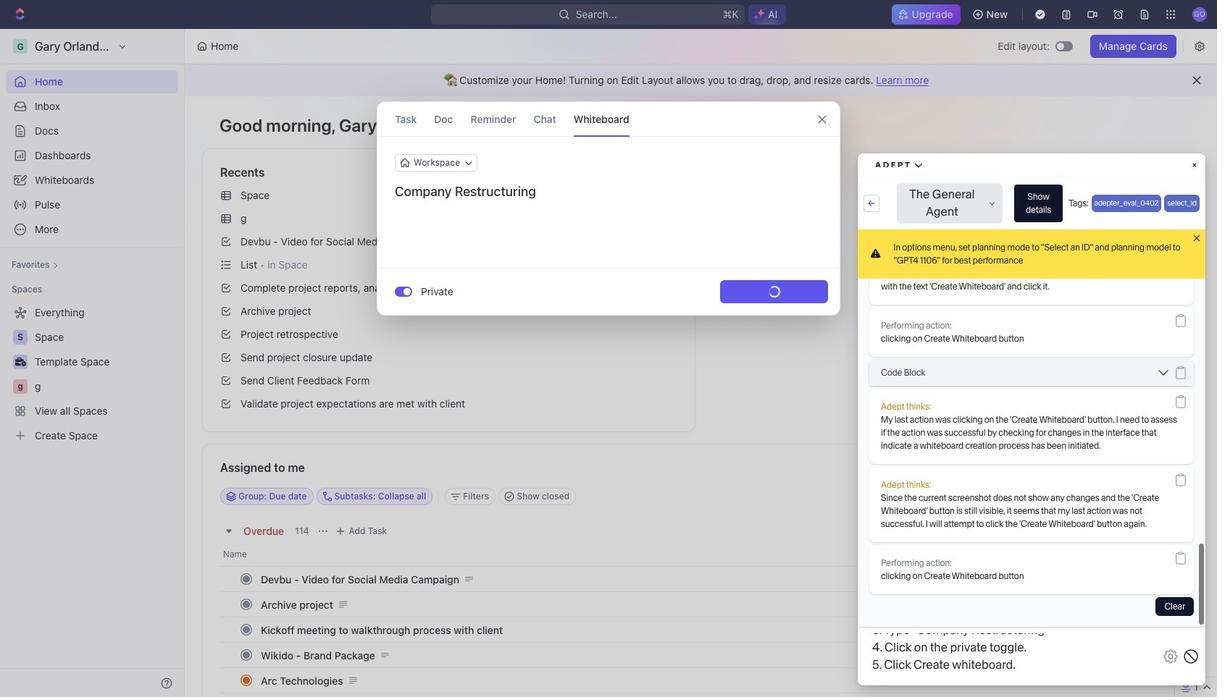 Task type: describe. For each thing, give the bounding box(es) containing it.
sidebar navigation
[[0, 29, 185, 698]]

Name this Whiteboard... field
[[378, 183, 840, 201]]



Task type: locate. For each thing, give the bounding box(es) containing it.
tree
[[6, 301, 178, 448]]

Search tasks... text field
[[980, 486, 1125, 508]]

alert
[[185, 64, 1217, 96]]

tree inside sidebar navigation
[[6, 301, 178, 448]]

dialog
[[377, 101, 841, 316]]



Task type: vqa. For each thing, say whether or not it's contained in the screenshot.
Sidebar navigation
yes



